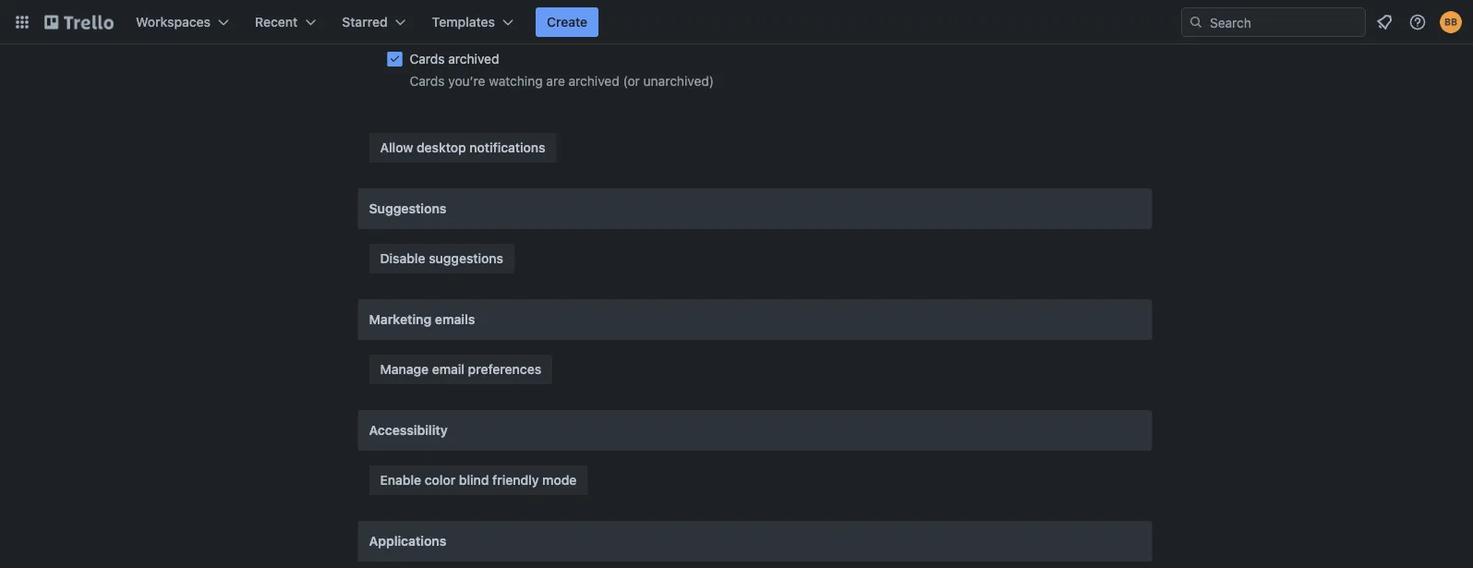 Task type: vqa. For each thing, say whether or not it's contained in the screenshot.
Boards link
no



Task type: locate. For each thing, give the bounding box(es) containing it.
archived up the you're
[[448, 51, 499, 67]]

email
[[432, 362, 465, 377]]

0 vertical spatial cards
[[410, 51, 445, 67]]

marketing emails
[[369, 312, 475, 327]]

notifications
[[470, 140, 546, 155]]

workspaces button
[[125, 7, 240, 37]]

cards
[[410, 51, 445, 67], [410, 73, 445, 89]]

create button
[[536, 7, 599, 37]]

workspaces
[[136, 14, 211, 30]]

cards archived
[[410, 51, 499, 67]]

2 cards from the top
[[410, 73, 445, 89]]

enable color blind friendly mode
[[380, 473, 577, 488]]

archived left (or
[[569, 73, 620, 89]]

1 horizontal spatial archived
[[569, 73, 620, 89]]

0 notifications image
[[1374, 11, 1396, 33]]

(or
[[623, 73, 640, 89]]

allow desktop notifications
[[380, 140, 546, 155]]

primary element
[[0, 0, 1474, 44]]

1 vertical spatial archived
[[569, 73, 620, 89]]

create
[[547, 14, 588, 30]]

1 cards from the top
[[410, 51, 445, 67]]

0 horizontal spatial archived
[[448, 51, 499, 67]]

cards for cards you're watching are archived (or unarchived)
[[410, 73, 445, 89]]

mode
[[542, 473, 577, 488]]

search image
[[1189, 15, 1204, 30]]

recent
[[255, 14, 298, 30]]

switch to… image
[[13, 13, 31, 31]]

1 vertical spatial cards
[[410, 73, 445, 89]]

enable
[[380, 473, 421, 488]]

cards down cards archived
[[410, 73, 445, 89]]

0 vertical spatial archived
[[448, 51, 499, 67]]

open information menu image
[[1409, 13, 1427, 31]]

templates button
[[421, 7, 525, 37]]

suggestions
[[429, 251, 503, 266]]

allow
[[380, 140, 413, 155]]

enable color blind friendly mode link
[[369, 466, 588, 495]]

archived
[[448, 51, 499, 67], [569, 73, 620, 89]]

cards down templates
[[410, 51, 445, 67]]



Task type: describe. For each thing, give the bounding box(es) containing it.
allow desktop notifications link
[[369, 133, 557, 163]]

disable suggestions link
[[369, 244, 515, 273]]

watching
[[489, 73, 543, 89]]

cards you're watching are archived (or unarchived)
[[410, 73, 714, 89]]

Search field
[[1204, 8, 1366, 36]]

desktop
[[417, 140, 466, 155]]

templates
[[432, 14, 495, 30]]

blind
[[459, 473, 489, 488]]

accessibility
[[369, 423, 448, 438]]

manage email preferences link
[[369, 355, 553, 384]]

applications
[[369, 534, 447, 549]]

preferences
[[468, 362, 542, 377]]

starred button
[[331, 7, 417, 37]]

are
[[546, 73, 565, 89]]

unarchived)
[[644, 73, 714, 89]]

back to home image
[[44, 7, 114, 37]]

friendly
[[493, 473, 539, 488]]

emails
[[435, 312, 475, 327]]

disable suggestions
[[380, 251, 503, 266]]

disable
[[380, 251, 426, 266]]

recent button
[[244, 7, 327, 37]]

color
[[425, 473, 456, 488]]

suggestions
[[369, 201, 447, 216]]

marketing
[[369, 312, 432, 327]]

you're
[[448, 73, 485, 89]]

manage
[[380, 362, 429, 377]]

bob builder (bobbuilder40) image
[[1440, 11, 1463, 33]]

cards for cards archived
[[410, 51, 445, 67]]

manage email preferences
[[380, 362, 542, 377]]

starred
[[342, 14, 388, 30]]



